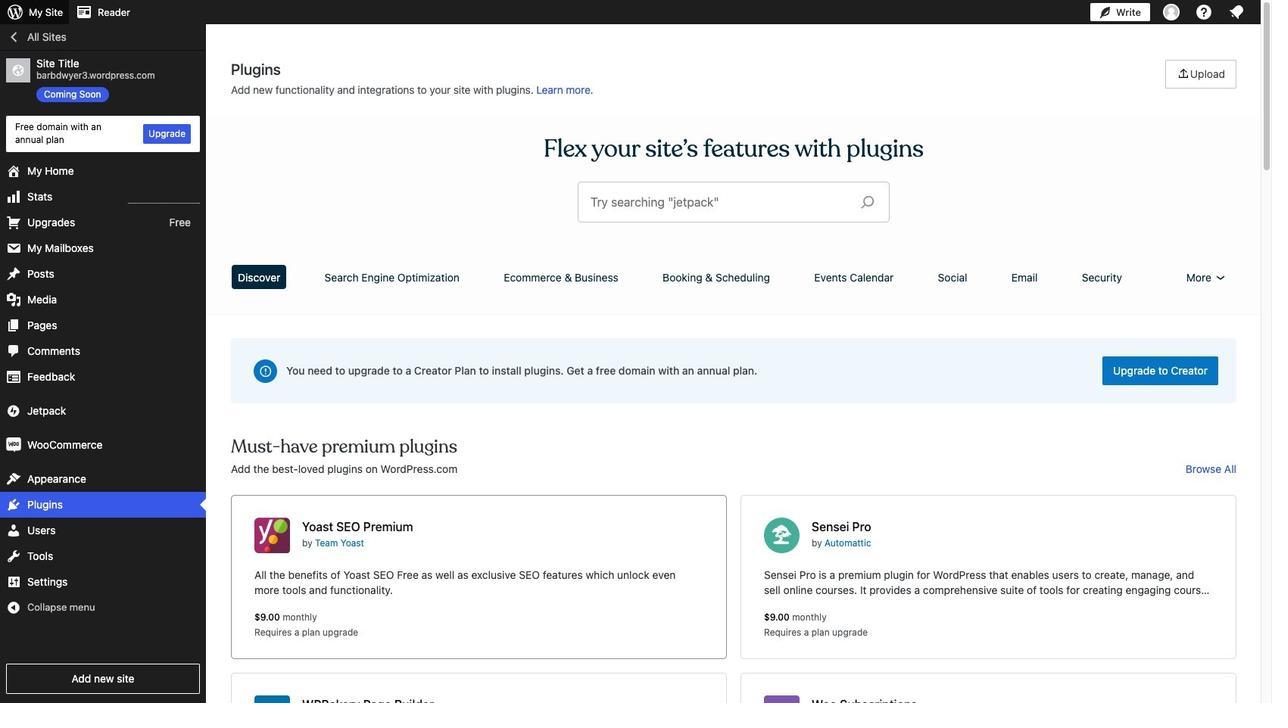 Task type: locate. For each thing, give the bounding box(es) containing it.
my profile image
[[1163, 4, 1180, 20]]

None search field
[[579, 183, 889, 222]]

Search search field
[[591, 183, 849, 222]]

open search image
[[849, 192, 887, 213]]

main content
[[226, 60, 1242, 704]]

img image
[[6, 403, 21, 418], [6, 437, 21, 453]]

1 plugin icon image from the left
[[254, 518, 290, 554]]

help image
[[1195, 3, 1213, 21]]

highest hourly views 0 image
[[128, 194, 200, 203]]

1 horizontal spatial plugin icon image
[[764, 518, 800, 554]]

0 horizontal spatial plugin icon image
[[254, 518, 290, 554]]

2 plugin icon image from the left
[[764, 518, 800, 554]]

plugin icon image
[[254, 518, 290, 554], [764, 518, 800, 554]]

manage your notifications image
[[1228, 3, 1246, 21]]

1 vertical spatial img image
[[6, 437, 21, 453]]

1 img image from the top
[[6, 403, 21, 418]]

0 vertical spatial img image
[[6, 403, 21, 418]]



Task type: describe. For each thing, give the bounding box(es) containing it.
2 img image from the top
[[6, 437, 21, 453]]



Task type: vqa. For each thing, say whether or not it's contained in the screenshot.
Products at the top of page
no



